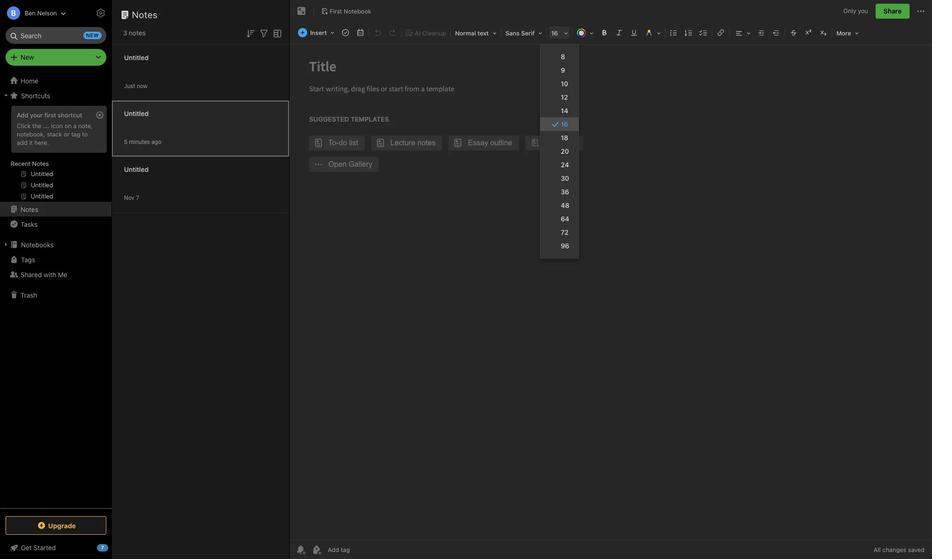 Task type: locate. For each thing, give the bounding box(es) containing it.
insert
[[310, 29, 327, 36]]

underline image
[[628, 26, 641, 39]]

untitled
[[124, 53, 149, 61], [124, 109, 149, 117], [124, 165, 149, 173]]

48 link
[[541, 199, 579, 212]]

all
[[874, 547, 881, 554]]

group containing add your first shortcut
[[0, 103, 112, 206]]

16 up 8 link at right
[[551, 29, 558, 37]]

add
[[17, 139, 27, 146]]

48
[[561, 202, 570, 209]]

More actions field
[[916, 4, 927, 19]]

bulleted list image
[[668, 26, 681, 39]]

untitled down minutes
[[124, 165, 149, 173]]

0 vertical spatial untitled
[[124, 53, 149, 61]]

72 link
[[541, 226, 579, 239]]

notes right recent
[[32, 160, 49, 168]]

1 vertical spatial 16
[[561, 120, 569, 128]]

Highlight field
[[642, 26, 664, 40]]

get
[[21, 544, 32, 552]]

1 untitled from the top
[[124, 53, 149, 61]]

View options field
[[270, 27, 283, 39]]

7 right the nov
[[136, 194, 139, 201]]

click
[[17, 122, 31, 130]]

ago
[[152, 138, 161, 145]]

1 vertical spatial 7
[[101, 545, 104, 551]]

12
[[561, 93, 568, 101]]

7
[[136, 194, 139, 201], [101, 545, 104, 551]]

36
[[561, 188, 570, 196]]

16 up 18
[[561, 120, 569, 128]]

untitled for now
[[124, 53, 149, 61]]

0 vertical spatial notes
[[132, 9, 158, 20]]

indent image
[[755, 26, 768, 39]]

7 inside help and learning task checklist field
[[101, 545, 104, 551]]

shared with me link
[[0, 267, 112, 282]]

insert link image
[[715, 26, 728, 39]]

note,
[[78, 122, 93, 130]]

new
[[21, 53, 34, 61]]

0 vertical spatial 16
[[551, 29, 558, 37]]

shortcuts
[[21, 92, 50, 100]]

home link
[[0, 73, 112, 88]]

saved
[[909, 547, 925, 554]]

add your first shortcut
[[17, 112, 82, 119]]

untitled down just now
[[124, 109, 149, 117]]

changes
[[883, 547, 907, 554]]

task image
[[339, 26, 352, 39]]

24 link
[[541, 158, 579, 172]]

14
[[561, 107, 569, 115]]

add filters image
[[258, 28, 270, 39]]

10
[[561, 80, 568, 88]]

Heading level field
[[452, 26, 500, 40]]

notes up tasks
[[21, 206, 38, 213]]

tasks button
[[0, 217, 112, 232]]

it
[[29, 139, 33, 146]]

untitled for 7
[[124, 165, 149, 173]]

numbered list image
[[683, 26, 696, 39]]

3 untitled from the top
[[124, 165, 149, 173]]

recent notes
[[11, 160, 49, 168]]

new button
[[6, 49, 106, 66]]

started
[[34, 544, 56, 552]]

notes up notes
[[132, 9, 158, 20]]

expand notebooks image
[[2, 241, 10, 249]]

0 horizontal spatial 7
[[101, 545, 104, 551]]

18 link
[[541, 131, 579, 145]]

12 link
[[541, 91, 579, 104]]

1 vertical spatial untitled
[[124, 109, 149, 117]]

share button
[[876, 4, 910, 19]]

tags button
[[0, 252, 112, 267]]

serif
[[521, 29, 535, 37]]

group
[[0, 103, 112, 206]]

Alignment field
[[731, 26, 754, 40]]

16 menu item
[[541, 118, 579, 131]]

sans
[[506, 29, 520, 37]]

nelson
[[37, 9, 57, 17]]

note window element
[[290, 0, 933, 560]]

first
[[330, 7, 342, 15]]

notebooks link
[[0, 237, 112, 252]]

new search field
[[12, 27, 102, 44]]

new
[[86, 32, 99, 38]]

Search text field
[[12, 27, 100, 44]]

24
[[561, 161, 569, 169]]

30
[[561, 175, 570, 182]]

subscript image
[[817, 26, 830, 39]]

untitled down notes
[[124, 53, 149, 61]]

Sort options field
[[245, 27, 256, 39]]

first
[[44, 112, 56, 119]]

nov 7
[[124, 194, 139, 201]]

checklist image
[[698, 26, 711, 39]]

2 untitled from the top
[[124, 109, 149, 117]]

expand note image
[[296, 6, 307, 17]]

icon
[[51, 122, 63, 130]]

tree
[[0, 73, 112, 509]]

tag
[[71, 131, 80, 138]]

superscript image
[[802, 26, 816, 39]]

only you
[[844, 7, 869, 15]]

0 vertical spatial 7
[[136, 194, 139, 201]]

20
[[561, 147, 569, 155]]

1 horizontal spatial 16
[[561, 120, 569, 128]]

notes
[[132, 9, 158, 20], [32, 160, 49, 168], [21, 206, 38, 213]]

2 vertical spatial untitled
[[124, 165, 149, 173]]

7 left click to collapse image
[[101, 545, 104, 551]]

0 horizontal spatial 16
[[551, 29, 558, 37]]

strikethrough image
[[788, 26, 801, 39]]



Task type: describe. For each thing, give the bounding box(es) containing it.
now
[[137, 82, 148, 89]]

upgrade
[[48, 522, 76, 530]]

tasks
[[21, 220, 38, 228]]

8 9 10
[[561, 53, 568, 88]]

Note Editor text field
[[290, 45, 933, 541]]

Account field
[[0, 4, 66, 22]]

shared with me
[[21, 271, 67, 279]]

9
[[561, 66, 565, 74]]

3
[[123, 29, 127, 37]]

Font size field
[[548, 26, 572, 40]]

notes link
[[0, 202, 112, 217]]

tags
[[21, 256, 35, 264]]

Add filters field
[[258, 27, 270, 39]]

add tag image
[[311, 545, 322, 556]]

9 link
[[541, 63, 579, 77]]

10 link
[[541, 77, 579, 91]]

64
[[561, 215, 570, 223]]

Insert field
[[296, 26, 338, 39]]

ben nelson
[[25, 9, 57, 17]]

first notebook button
[[318, 5, 375, 18]]

italic image
[[613, 26, 626, 39]]

your
[[30, 112, 43, 119]]

nov
[[124, 194, 134, 201]]

64 link
[[541, 212, 579, 226]]

home
[[21, 77, 38, 85]]

3 notes
[[123, 29, 146, 37]]

Font color field
[[574, 26, 597, 40]]

More field
[[834, 26, 863, 40]]

8 link
[[541, 50, 579, 63]]

trash link
[[0, 288, 112, 303]]

share
[[884, 7, 902, 15]]

notebook,
[[17, 131, 45, 138]]

me
[[58, 271, 67, 279]]

shared
[[21, 271, 42, 279]]

get started
[[21, 544, 56, 552]]

a
[[73, 122, 77, 130]]

5 minutes ago
[[124, 138, 161, 145]]

normal
[[455, 29, 476, 37]]

tree containing home
[[0, 73, 112, 509]]

notes
[[129, 29, 146, 37]]

18
[[561, 134, 569, 142]]

add a reminder image
[[295, 545, 307, 556]]

Font family field
[[502, 26, 546, 40]]

text
[[478, 29, 489, 37]]

Add tag field
[[327, 546, 397, 555]]

5
[[124, 138, 128, 145]]

dropdown list menu
[[541, 50, 579, 253]]

or
[[64, 131, 70, 138]]

16 link
[[541, 118, 579, 131]]

Help and Learning task checklist field
[[0, 541, 112, 556]]

with
[[44, 271, 56, 279]]

sans serif
[[506, 29, 535, 37]]

2 vertical spatial notes
[[21, 206, 38, 213]]

click the ...
[[17, 122, 49, 130]]

more actions image
[[916, 6, 927, 17]]

recent
[[11, 160, 30, 168]]

settings image
[[95, 7, 106, 19]]

8
[[561, 53, 565, 61]]

16 inside "menu item"
[[561, 120, 569, 128]]

trash
[[21, 291, 37, 299]]

calendar event image
[[354, 26, 367, 39]]

here.
[[34, 139, 49, 146]]

1 horizontal spatial 7
[[136, 194, 139, 201]]

shortcut
[[58, 112, 82, 119]]

14 link
[[541, 104, 579, 118]]

untitled for minutes
[[124, 109, 149, 117]]

just now
[[124, 82, 148, 89]]

1 vertical spatial notes
[[32, 160, 49, 168]]

ben
[[25, 9, 36, 17]]

...
[[43, 122, 49, 130]]

36 link
[[541, 185, 579, 199]]

16 inside the font size field
[[551, 29, 558, 37]]

just
[[124, 82, 135, 89]]

only
[[844, 7, 857, 15]]

all changes saved
[[874, 547, 925, 554]]

minutes
[[129, 138, 150, 145]]

first notebook
[[330, 7, 372, 15]]

upgrade button
[[6, 517, 106, 536]]

outdent image
[[770, 26, 783, 39]]

icon on a note, notebook, stack or tag to add it here.
[[17, 122, 93, 146]]

you
[[859, 7, 869, 15]]

bold image
[[598, 26, 611, 39]]

to
[[82, 131, 88, 138]]

96 link
[[541, 239, 579, 253]]

96
[[561, 242, 570, 250]]

on
[[65, 122, 72, 130]]

add
[[17, 112, 28, 119]]

20 link
[[541, 145, 579, 158]]

notebook
[[344, 7, 372, 15]]

30 link
[[541, 172, 579, 185]]

normal text
[[455, 29, 489, 37]]

click to collapse image
[[108, 543, 115, 554]]

stack
[[47, 131, 62, 138]]

the
[[32, 122, 41, 130]]



Task type: vqa. For each thing, say whether or not it's contained in the screenshot.
the 'icon on a note, notebook, stack or tag to add it here.'
yes



